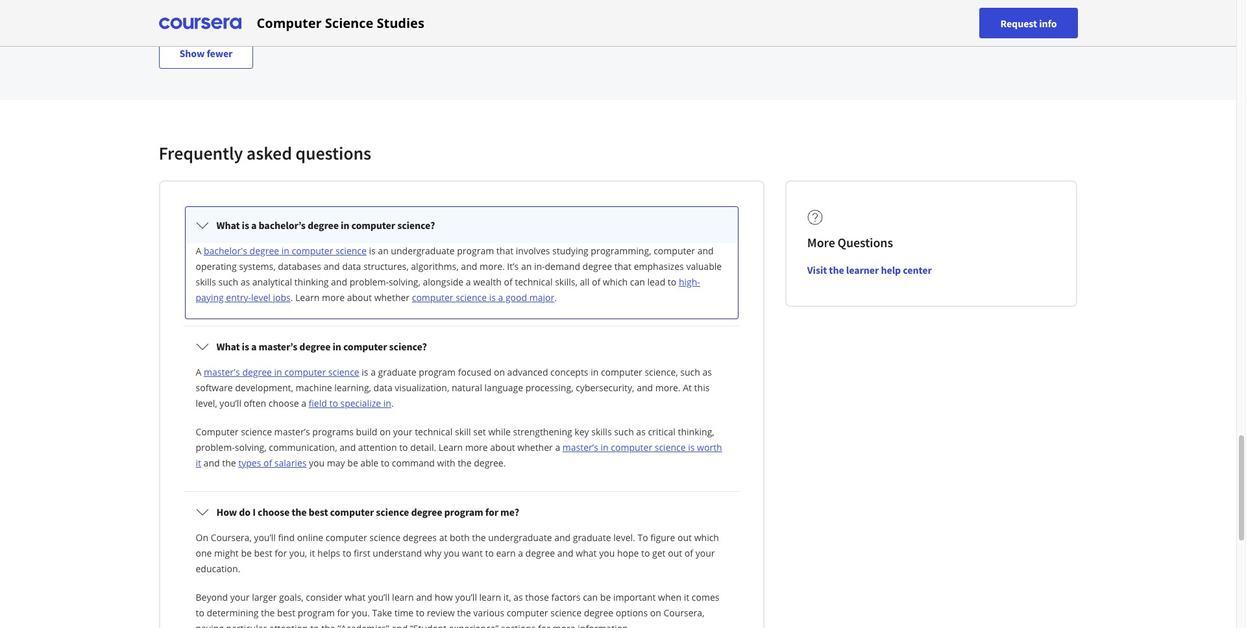 Task type: vqa. For each thing, say whether or not it's contained in the screenshot.
studies
yes



Task type: locate. For each thing, give the bounding box(es) containing it.
more inside the beyond your larger goals, consider what you'll learn and how you'll learn it, as those factors can be important when it comes to determining the best program for you. take time to review the various computer science degree options on coursera, paying particular attention to the "academics" and "student experience" sections for more information.
[[553, 623, 576, 628]]

choose down development,
[[269, 397, 299, 410]]

more down the thinking
[[322, 291, 345, 304]]

0 horizontal spatial undergraduate
[[391, 245, 455, 257]]

your up comes
[[696, 547, 715, 560]]

of right get
[[685, 547, 693, 560]]

science,
[[645, 366, 678, 378]]

your up detail.
[[393, 426, 413, 438]]

skills inside 'is an undergraduate program that involves studying programming, computer and operating systems, databases and data structures, algorithms, and more. it's an in-demand degree that emphasizes valuable skills such as analytical thinking and problem-solving, alongside a wealth of technical skills, all of which can lead to'
[[196, 276, 216, 288]]

you'll right how
[[455, 591, 477, 604]]

1 vertical spatial whether
[[518, 441, 553, 454]]

center
[[903, 264, 932, 277]]

1 vertical spatial what
[[345, 591, 366, 604]]

0 vertical spatial science?
[[397, 219, 435, 232]]

0 vertical spatial problem-
[[350, 276, 389, 288]]

field to specialize in link
[[309, 397, 391, 410]]

program down consider
[[298, 607, 335, 619]]

2 horizontal spatial best
[[309, 506, 328, 519]]

is a graduate program focused on advanced concepts in computer science, such as software development, machine learning, data visualization, natural language processing, cybersecurity, and more. at this level, you'll often choose a
[[196, 366, 712, 410]]

on right build
[[380, 426, 391, 438]]

what for what is a master's degree in computer science?
[[217, 340, 240, 353]]

computer left science
[[257, 14, 322, 31]]

1 what from the top
[[217, 219, 240, 232]]

be inside the beyond your larger goals, consider what you'll learn and how you'll learn it, as those factors can be important when it comes to determining the best program for you. take time to review the various computer science degree options on coursera, paying particular attention to the "academics" and "student experience" sections for more information.
[[600, 591, 611, 604]]

and inside is a graduate program focused on advanced concepts in computer science, such as software development, machine learning, data visualization, natural language processing, cybersecurity, and more. at this level, you'll often choose a
[[637, 382, 653, 394]]

0 horizontal spatial such
[[218, 276, 238, 288]]

more.
[[480, 260, 505, 273], [656, 382, 681, 394]]

can left lead
[[630, 276, 645, 288]]

computer inside is a graduate program focused on advanced concepts in computer science, such as software development, machine learning, data visualization, natural language processing, cybersecurity, and more. at this level, you'll often choose a
[[601, 366, 643, 378]]

on
[[196, 532, 208, 544]]

technical up detail.
[[415, 426, 453, 438]]

0 horizontal spatial that
[[497, 245, 514, 257]]

0 horizontal spatial on
[[380, 426, 391, 438]]

what left hope
[[576, 547, 597, 560]]

about
[[347, 291, 372, 304], [490, 441, 515, 454]]

as up entry-
[[241, 276, 250, 288]]

0 vertical spatial technical
[[515, 276, 553, 288]]

show fewer
[[179, 47, 233, 60]]

0 vertical spatial be
[[348, 457, 358, 469]]

first
[[354, 547, 370, 560]]

1 vertical spatial about
[[490, 441, 515, 454]]

1 vertical spatial more
[[465, 441, 488, 454]]

as right it,
[[514, 591, 523, 604]]

in down cybersecurity,
[[601, 441, 609, 454]]

more
[[322, 291, 345, 304], [465, 441, 488, 454], [553, 623, 576, 628]]

the left types
[[222, 457, 236, 469]]

2 vertical spatial more
[[553, 623, 576, 628]]

of inside "on coursera, you'll find online computer science degrees at both the undergraduate and graduate level. to figure out which one might be best for you, it helps to first understand why you want to earn a degree and what you hope to get out of your education."
[[685, 547, 693, 560]]

computer for computer science master's programs build on your technical skill set while strengthening key skills such as critical thinking, problem-solving, communication, and attention to detail. learn more about whether a
[[196, 426, 239, 438]]

which right figure
[[694, 532, 719, 544]]

a up learning,
[[371, 366, 376, 378]]

0 vertical spatial attention
[[358, 441, 397, 454]]

computer inside 'is an undergraduate program that involves studying programming, computer and operating systems, databases and data structures, algorithms, and more. it's an in-demand degree that emphasizes valuable skills such as analytical thinking and problem-solving, alongside a wealth of technical skills, all of which can lead to'
[[654, 245, 695, 257]]

programs
[[312, 426, 354, 438]]

1 vertical spatial your
[[696, 547, 715, 560]]

1 vertical spatial can
[[583, 591, 598, 604]]

0 horizontal spatial can
[[583, 591, 598, 604]]

0 horizontal spatial it
[[196, 457, 201, 469]]

is up structures,
[[369, 245, 376, 257]]

0 vertical spatial it
[[196, 457, 201, 469]]

major
[[530, 291, 555, 304]]

info
[[1039, 17, 1057, 30]]

0 vertical spatial what
[[217, 219, 240, 232]]

1 horizontal spatial undergraduate
[[488, 532, 552, 544]]

0 vertical spatial coursera,
[[211, 532, 252, 544]]

attention up able
[[358, 441, 397, 454]]

technical
[[515, 276, 553, 288], [415, 426, 453, 438]]

more. up wealth
[[480, 260, 505, 273]]

be left able
[[348, 457, 358, 469]]

1 horizontal spatial data
[[374, 382, 393, 394]]

0 vertical spatial on
[[494, 366, 505, 378]]

skills inside computer science master's programs build on your technical skill set while strengthening key skills such as critical thinking, problem-solving, communication, and attention to detail. learn more about whether a
[[592, 426, 612, 438]]

can
[[630, 276, 645, 288], [583, 591, 598, 604]]

and the types of salaries you may be able to command with the degree.
[[201, 457, 506, 469]]

be right the might
[[241, 547, 252, 560]]

more. inside 'is an undergraduate program that involves studying programming, computer and operating systems, databases and data structures, algorithms, and more. it's an in-demand degree that emphasizes valuable skills such as analytical thinking and problem-solving, alongside a wealth of technical skills, all of which can lead to'
[[480, 260, 505, 273]]

a left field
[[301, 397, 306, 410]]

jobs
[[273, 291, 291, 304]]

learn down the thinking
[[295, 291, 320, 304]]

a inside "on coursera, you'll find online computer science degrees at both the undergraduate and graduate level. to figure out which one might be best for you, it helps to first understand why you want to earn a degree and what you hope to get out of your education."
[[518, 547, 523, 560]]

0 horizontal spatial more
[[322, 291, 345, 304]]

1 vertical spatial coursera,
[[664, 607, 705, 619]]

master's inside computer science master's programs build on your technical skill set while strengthening key skills such as critical thinking, problem-solving, communication, and attention to detail. learn more about whether a
[[274, 426, 310, 438]]

2 horizontal spatial your
[[696, 547, 715, 560]]

1 horizontal spatial solving,
[[389, 276, 421, 288]]

computer inside "on coursera, you'll find online computer science degrees at both the undergraduate and graduate level. to figure out which one might be best for you, it helps to first understand why you want to earn a degree and what you hope to get out of your education."
[[326, 532, 367, 544]]

determining
[[207, 607, 259, 619]]

science up understand
[[370, 532, 401, 544]]

out right get
[[668, 547, 682, 560]]

0 vertical spatial what
[[576, 547, 597, 560]]

a inside computer science master's programs build on your technical skill set while strengthening key skills such as critical thinking, problem-solving, communication, and attention to detail. learn more about whether a
[[555, 441, 560, 454]]

to
[[638, 532, 648, 544]]

1 horizontal spatial problem-
[[350, 276, 389, 288]]

undergraduate up earn
[[488, 532, 552, 544]]

science down wealth
[[456, 291, 487, 304]]

what inside the beyond your larger goals, consider what you'll learn and how you'll learn it, as those factors can be important when it comes to determining the best program for you. take time to review the various computer science degree options on coursera, paying particular attention to the "academics" and "student experience" sections for more information.
[[345, 591, 366, 604]]

a down strengthening
[[555, 441, 560, 454]]

best inside the beyond your larger goals, consider what you'll learn and how you'll learn it, as those factors can be important when it comes to determining the best program for you. take time to review the various computer science degree options on coursera, paying particular attention to the "academics" and "student experience" sections for more information.
[[277, 607, 295, 619]]

2 vertical spatial your
[[230, 591, 250, 604]]

is inside 'is an undergraduate program that involves studying programming, computer and operating systems, databases and data structures, algorithms, and more. it's an in-demand degree that emphasizes valuable skills such as analytical thinking and problem-solving, alongside a wealth of technical skills, all of which can lead to'
[[369, 245, 376, 257]]

specialize
[[340, 397, 381, 410]]

at
[[439, 532, 448, 544]]

for down find in the left of the page
[[275, 547, 287, 560]]

key
[[575, 426, 589, 438]]

paying inside high- paying entry-level jobs
[[196, 291, 224, 304]]

choose inside dropdown button
[[258, 506, 290, 519]]

program down what is a bachelor's degree in computer science? dropdown button
[[457, 245, 494, 257]]

salaries
[[274, 457, 307, 469]]

is up bachelor's
[[242, 219, 249, 232]]

on inside computer science master's programs build on your technical skill set while strengthening key skills such as critical thinking, problem-solving, communication, and attention to detail. learn more about whether a
[[380, 426, 391, 438]]

solving, inside computer science master's programs build on your technical skill set while strengthening key skills such as critical thinking, problem-solving, communication, and attention to detail. learn more about whether a
[[235, 441, 267, 454]]

processing,
[[526, 382, 574, 394]]

worth
[[697, 441, 722, 454]]

your inside the beyond your larger goals, consider what you'll learn and how you'll learn it, as those factors can be important when it comes to determining the best program for you. take time to review the various computer science degree options on coursera, paying particular attention to the "academics" and "student experience" sections for more information.
[[230, 591, 250, 604]]

computer inside computer science master's programs build on your technical skill set while strengthening key skills such as critical thinking, problem-solving, communication, and attention to detail. learn more about whether a
[[196, 426, 239, 438]]

1 learn from the left
[[392, 591, 414, 604]]

1 vertical spatial technical
[[415, 426, 453, 438]]

0 horizontal spatial problem-
[[196, 441, 235, 454]]

0 horizontal spatial more.
[[480, 260, 505, 273]]

0 vertical spatial such
[[218, 276, 238, 288]]

beyond your larger goals, consider what you'll learn and how you'll learn it, as those factors can be important when it comes to determining the best program for you. take time to review the various computer science degree options on coursera, paying particular attention to the "academics" and "student experience" sections for more information.
[[196, 591, 720, 628]]

0 vertical spatial whether
[[374, 291, 410, 304]]

what is a master's degree in computer science? button
[[185, 328, 738, 365]]

good
[[506, 291, 527, 304]]

program up both
[[444, 506, 483, 519]]

for left me?
[[485, 506, 499, 519]]

a inside 'is an undergraduate program that involves studying programming, computer and operating systems, databases and data structures, algorithms, and more. it's an in-demand degree that emphasizes valuable skills such as analytical thinking and problem-solving, alongside a wealth of technical skills, all of which can lead to'
[[466, 276, 471, 288]]

1 vertical spatial learn
[[439, 441, 463, 454]]

for inside dropdown button
[[485, 506, 499, 519]]

it right the when
[[684, 591, 690, 604]]

you down both
[[444, 547, 460, 560]]

the right with
[[458, 457, 472, 469]]

a inside what is a bachelor's degree in computer science? dropdown button
[[251, 219, 257, 232]]

coursera, down the when
[[664, 607, 705, 619]]

solving, up types
[[235, 441, 267, 454]]

which right all
[[603, 276, 628, 288]]

best inside dropdown button
[[309, 506, 328, 519]]

to right lead
[[668, 276, 677, 288]]

you'll up take
[[368, 591, 390, 604]]

what
[[217, 219, 240, 232], [217, 340, 240, 353]]

systems,
[[239, 260, 276, 273]]

beyond
[[196, 591, 228, 604]]

which inside "on coursera, you'll find online computer science degrees at both the undergraduate and graduate level. to figure out which one might be best for you, it helps to first understand why you want to earn a degree and what you hope to get out of your education."
[[694, 532, 719, 544]]

out
[[678, 532, 692, 544], [668, 547, 682, 560]]

0 vertical spatial computer
[[257, 14, 322, 31]]

1 horizontal spatial can
[[630, 276, 645, 288]]

0 vertical spatial solving,
[[389, 276, 421, 288]]

problem- down structures,
[[350, 276, 389, 288]]

attention inside computer science master's programs build on your technical skill set while strengthening key skills such as critical thinking, problem-solving, communication, and attention to detail. learn more about whether a
[[358, 441, 397, 454]]

computer for computer science studies
[[257, 14, 322, 31]]

the inside dropdown button
[[292, 506, 307, 519]]

what up master's at the left bottom of page
[[217, 340, 240, 353]]

whether down structures,
[[374, 291, 410, 304]]

such up at
[[681, 366, 700, 378]]

0 vertical spatial more.
[[480, 260, 505, 273]]

2 vertical spatial it
[[684, 591, 690, 604]]

0 horizontal spatial which
[[603, 276, 628, 288]]

for right sections
[[538, 623, 550, 628]]

computer
[[352, 219, 395, 232], [292, 245, 333, 257], [654, 245, 695, 257], [412, 291, 453, 304], [343, 340, 387, 353], [285, 366, 326, 378], [601, 366, 643, 378], [611, 441, 652, 454], [330, 506, 374, 519], [326, 532, 367, 544], [507, 607, 548, 619]]

your
[[393, 426, 413, 438], [696, 547, 715, 560], [230, 591, 250, 604]]

1 vertical spatial what
[[217, 340, 240, 353]]

2 what from the top
[[217, 340, 240, 353]]

0 horizontal spatial graduate
[[378, 366, 416, 378]]

2 horizontal spatial it
[[684, 591, 690, 604]]

be up information.
[[600, 591, 611, 604]]

coursera, inside the beyond your larger goals, consider what you'll learn and how you'll learn it, as those factors can be important when it comes to determining the best program for you. take time to review the various computer science degree options on coursera, paying particular attention to the "academics" and "student experience" sections for more information.
[[664, 607, 705, 619]]

graduate inside "on coursera, you'll find online computer science degrees at both the undergraduate and graduate level. to figure out which one might be best for you, it helps to first understand why you want to earn a degree and what you hope to get out of your education."
[[573, 532, 611, 544]]

is up learning,
[[362, 366, 368, 378]]

0 horizontal spatial learn
[[295, 291, 320, 304]]

you left may
[[309, 457, 325, 469]]

0 vertical spatial graduate
[[378, 366, 416, 378]]

out right figure
[[678, 532, 692, 544]]

on down the when
[[650, 607, 661, 619]]

science inside computer science master's programs build on your technical skill set while strengthening key skills such as critical thinking, problem-solving, communication, and attention to detail. learn more about whether a
[[241, 426, 272, 438]]

2 horizontal spatial be
[[600, 591, 611, 604]]

data inside is a graduate program focused on advanced concepts in computer science, such as software development, machine learning, data visualization, natural language processing, cybersecurity, and more. at this level, you'll often choose a
[[374, 382, 393, 394]]

degree
[[308, 219, 339, 232], [250, 245, 279, 257], [583, 260, 612, 273], [299, 340, 331, 353], [242, 366, 272, 378], [411, 506, 442, 519], [526, 547, 555, 560], [584, 607, 614, 619]]

0 vertical spatial learn
[[295, 291, 320, 304]]

learn up time
[[392, 591, 414, 604]]

can inside the beyond your larger goals, consider what you'll learn and how you'll learn it, as those factors can be important when it comes to determining the best program for you. take time to review the various computer science degree options on coursera, paying particular attention to the "academics" and "student experience" sections for more information.
[[583, 591, 598, 604]]

1 horizontal spatial .
[[391, 397, 394, 410]]

collapsed list
[[181, 203, 743, 628]]

on coursera, you'll find online computer science degrees at both the undergraduate and graduate level. to figure out which one might be best for you, it helps to first understand why you want to earn a degree and what you hope to get out of your education.
[[196, 532, 719, 575]]

a left wealth
[[466, 276, 471, 288]]

choose
[[269, 397, 299, 410], [258, 506, 290, 519]]

1 vertical spatial undergraduate
[[488, 532, 552, 544]]

understand
[[373, 547, 422, 560]]

skill
[[455, 426, 471, 438]]

best up online
[[309, 506, 328, 519]]

degrees
[[403, 532, 437, 544]]

computer down level,
[[196, 426, 239, 438]]

degree right earn
[[526, 547, 555, 560]]

what is a bachelor's degree in computer science?
[[217, 219, 435, 232]]

data left structures,
[[342, 260, 361, 273]]

high- paying entry-level jobs
[[196, 276, 700, 304]]

1 horizontal spatial on
[[494, 366, 505, 378]]

0 vertical spatial can
[[630, 276, 645, 288]]

science? inside what is a master's degree in computer science? dropdown button
[[389, 340, 427, 353]]

a inside what is a master's degree in computer science? dropdown button
[[251, 340, 257, 353]]

help
[[881, 264, 901, 277]]

as left 'critical'
[[636, 426, 646, 438]]

2 horizontal spatial on
[[650, 607, 661, 619]]

coursera,
[[211, 532, 252, 544], [664, 607, 705, 619]]

1 vertical spatial master's
[[274, 426, 310, 438]]

1 horizontal spatial learn
[[479, 591, 501, 604]]

2 paying from the top
[[196, 623, 224, 628]]

1 horizontal spatial graduate
[[573, 532, 611, 544]]

1 horizontal spatial such
[[614, 426, 634, 438]]

science up degrees
[[376, 506, 409, 519]]

graduate up visualization,
[[378, 366, 416, 378]]

1 horizontal spatial coursera,
[[664, 607, 705, 619]]

learning,
[[334, 382, 371, 394]]

lead
[[648, 276, 666, 288]]

1 vertical spatial attention
[[269, 623, 308, 628]]

best down goals,
[[277, 607, 295, 619]]

1 vertical spatial be
[[241, 547, 252, 560]]

is an undergraduate program that involves studying programming, computer and operating systems, databases and data structures, algorithms, and more. it's an in-demand degree that emphasizes valuable skills such as analytical thinking and problem-solving, alongside a wealth of technical skills, all of which can lead to
[[196, 245, 722, 288]]

. right specialize
[[391, 397, 394, 410]]

high-
[[679, 276, 700, 288]]

1 horizontal spatial technical
[[515, 276, 553, 288]]

1 horizontal spatial you
[[444, 547, 460, 560]]

in up learning,
[[333, 340, 341, 353]]

technical down in-
[[515, 276, 553, 288]]

1 paying from the top
[[196, 291, 224, 304]]

0 horizontal spatial computer
[[196, 426, 239, 438]]

communication,
[[269, 441, 337, 454]]

choose inside is a graduate program focused on advanced concepts in computer science, such as software development, machine learning, data visualization, natural language processing, cybersecurity, and more. at this level, you'll often choose a
[[269, 397, 299, 410]]

various
[[473, 607, 504, 619]]

is inside master's in computer science is worth it
[[688, 441, 695, 454]]

on inside is a graduate program focused on advanced concepts in computer science, such as software development, machine learning, data visualization, natural language processing, cybersecurity, and more. at this level, you'll often choose a
[[494, 366, 505, 378]]

for
[[485, 506, 499, 519], [275, 547, 287, 560], [337, 607, 349, 619], [538, 623, 550, 628]]

learn
[[295, 291, 320, 304], [439, 441, 463, 454]]

0 horizontal spatial be
[[241, 547, 252, 560]]

0 vertical spatial paying
[[196, 291, 224, 304]]

0 horizontal spatial attention
[[269, 623, 308, 628]]

science? for what is a master's degree in computer science?
[[389, 340, 427, 353]]

it
[[196, 457, 201, 469], [310, 547, 315, 560], [684, 591, 690, 604]]

to left first
[[343, 547, 351, 560]]

degree.
[[474, 457, 506, 469]]

0 vertical spatial skills
[[196, 276, 216, 288]]

such left 'critical'
[[614, 426, 634, 438]]

about down while
[[490, 441, 515, 454]]

of right types
[[264, 457, 272, 469]]

1 vertical spatial it
[[310, 547, 315, 560]]

for inside "on coursera, you'll find online computer science degrees at both the undergraduate and graduate level. to figure out which one might be best for you, it helps to first understand why you want to earn a degree and what you hope to get out of your education."
[[275, 547, 287, 560]]

of down it's
[[504, 276, 513, 288]]

0 vertical spatial best
[[309, 506, 328, 519]]

2 horizontal spatial more
[[553, 623, 576, 628]]

0 horizontal spatial an
[[378, 245, 389, 257]]

0 horizontal spatial about
[[347, 291, 372, 304]]

about down structures,
[[347, 291, 372, 304]]

1 vertical spatial best
[[254, 547, 272, 560]]

i
[[253, 506, 256, 519]]

skills down 'operating'
[[196, 276, 216, 288]]

to right able
[[381, 457, 390, 469]]

best inside "on coursera, you'll find online computer science degrees at both the undergraduate and graduate level. to figure out which one might be best for you, it helps to first understand why you want to earn a degree and what you hope to get out of your education."
[[254, 547, 272, 560]]

whether down strengthening
[[518, 441, 553, 454]]

computer science studies
[[257, 14, 424, 31]]

master's down key
[[563, 441, 598, 454]]

0 horizontal spatial best
[[254, 547, 272, 560]]

more. inside is a graduate program focused on advanced concepts in computer science, such as software development, machine learning, data visualization, natural language processing, cybersecurity, and more. at this level, you'll often choose a
[[656, 382, 681, 394]]

1 horizontal spatial which
[[694, 532, 719, 544]]

0 vertical spatial out
[[678, 532, 692, 544]]

technical inside computer science master's programs build on your technical skill set while strengthening key skills such as critical thinking, problem-solving, communication, and attention to detail. learn more about whether a
[[415, 426, 453, 438]]

0 horizontal spatial coursera,
[[211, 532, 252, 544]]

entry-
[[226, 291, 251, 304]]

learn up with
[[439, 441, 463, 454]]

2 a from the top
[[196, 366, 201, 378]]

in up cybersecurity,
[[591, 366, 599, 378]]

analytical
[[252, 276, 292, 288]]

on for advanced
[[494, 366, 505, 378]]

frequently asked questions element
[[148, 142, 1088, 628]]

0 vertical spatial an
[[378, 245, 389, 257]]

1 vertical spatial solving,
[[235, 441, 267, 454]]

science down the what is a bachelor's degree in computer science?
[[336, 245, 367, 257]]

degree up degrees
[[411, 506, 442, 519]]

0 vertical spatial that
[[497, 245, 514, 257]]

such inside is a graduate program focused on advanced concepts in computer science, such as software development, machine learning, data visualization, natural language processing, cybersecurity, and more. at this level, you'll often choose a
[[681, 366, 700, 378]]

be inside "on coursera, you'll find online computer science degrees at both the undergraduate and graduate level. to figure out which one might be best for you, it helps to first understand why you want to earn a degree and what you hope to get out of your education."
[[241, 547, 252, 560]]

is up a master's degree in computer science
[[242, 340, 249, 353]]

best left you,
[[254, 547, 272, 560]]

more
[[807, 234, 835, 251]]

1 horizontal spatial more
[[465, 441, 488, 454]]

master's inside master's in computer science is worth it
[[563, 441, 598, 454]]

options
[[616, 607, 648, 619]]

is inside is a graduate program focused on advanced concepts in computer science, such as software development, machine learning, data visualization, natural language processing, cybersecurity, and more. at this level, you'll often choose a
[[362, 366, 368, 378]]

1 horizontal spatial skills
[[592, 426, 612, 438]]

a master's degree in computer science
[[196, 366, 359, 378]]

1 horizontal spatial whether
[[518, 441, 553, 454]]

1 a from the top
[[196, 245, 201, 257]]

master's up communication,
[[274, 426, 310, 438]]

more. down science,
[[656, 382, 681, 394]]

0 horizontal spatial your
[[230, 591, 250, 604]]

1 vertical spatial such
[[681, 366, 700, 378]]

it inside the beyond your larger goals, consider what you'll learn and how you'll learn it, as those factors can be important when it comes to determining the best program for you. take time to review the various computer science degree options on coursera, paying particular attention to the "academics" and "student experience" sections for more information.
[[684, 591, 690, 604]]

do
[[239, 506, 251, 519]]

you left hope
[[599, 547, 615, 560]]

1 vertical spatial data
[[374, 382, 393, 394]]

such inside 'is an undergraduate program that involves studying programming, computer and operating systems, databases and data structures, algorithms, and more. it's an in-demand degree that emphasizes valuable skills such as analytical thinking and problem-solving, alongside a wealth of technical skills, all of which can lead to'
[[218, 276, 238, 288]]

science? inside what is a bachelor's degree in computer science? dropdown button
[[397, 219, 435, 232]]

science inside master's in computer science is worth it
[[655, 441, 686, 454]]

2 vertical spatial on
[[650, 607, 661, 619]]

0 vertical spatial choose
[[269, 397, 299, 410]]

master's degree in computer science link
[[204, 366, 359, 378]]

one
[[196, 547, 212, 560]]

valuable
[[686, 260, 722, 273]]

science
[[336, 245, 367, 257], [456, 291, 487, 304], [328, 366, 359, 378], [241, 426, 272, 438], [655, 441, 686, 454], [376, 506, 409, 519], [370, 532, 401, 544], [551, 607, 582, 619]]

coursera, up the might
[[211, 532, 252, 544]]

undergraduate inside "on coursera, you'll find online computer science degrees at both the undergraduate and graduate level. to figure out which one might be best for you, it helps to first understand why you want to earn a degree and what you hope to get out of your education."
[[488, 532, 552, 544]]

a up 'operating'
[[196, 245, 201, 257]]

bachelor's
[[204, 245, 247, 257]]

you'll left find in the left of the page
[[254, 532, 276, 544]]

that up it's
[[497, 245, 514, 257]]

0 vertical spatial undergraduate
[[391, 245, 455, 257]]

"academics"
[[338, 623, 389, 628]]

0 vertical spatial your
[[393, 426, 413, 438]]



Task type: describe. For each thing, give the bounding box(es) containing it.
in-
[[534, 260, 545, 273]]

0 vertical spatial more
[[322, 291, 345, 304]]

in right bachelor's
[[341, 219, 350, 232]]

as inside 'is an undergraduate program that involves studying programming, computer and operating systems, databases and data structures, algorithms, and more. it's an in-demand degree that emphasizes valuable skills such as analytical thinking and problem-solving, alongside a wealth of technical skills, all of which can lead to'
[[241, 276, 250, 288]]

development,
[[235, 382, 293, 394]]

1 horizontal spatial an
[[521, 260, 532, 273]]

types
[[238, 457, 261, 469]]

program inside 'is an undergraduate program that involves studying programming, computer and operating systems, databases and data structures, algorithms, and more. it's an in-demand degree that emphasizes valuable skills such as analytical thinking and problem-solving, alongside a wealth of technical skills, all of which can lead to'
[[457, 245, 494, 257]]

while
[[488, 426, 511, 438]]

the down consider
[[321, 623, 335, 628]]

data inside 'is an undergraduate program that involves studying programming, computer and operating systems, databases and data structures, algorithms, and more. it's an in-demand degree that emphasizes valuable skills such as analytical thinking and problem-solving, alongside a wealth of technical skills, all of which can lead to'
[[342, 260, 361, 273]]

on inside the beyond your larger goals, consider what you'll learn and how you'll learn it, as those factors can be important when it comes to determining the best program for you. take time to review the various computer science degree options on coursera, paying particular attention to the "academics" and "student experience" sections for more information.
[[650, 607, 661, 619]]

1 vertical spatial that
[[615, 260, 632, 273]]

operating
[[196, 260, 237, 273]]

your inside computer science master's programs build on your technical skill set while strengthening key skills such as critical thinking, problem-solving, communication, and attention to detail. learn more about whether a
[[393, 426, 413, 438]]

frequently
[[159, 142, 243, 165]]

which inside 'is an undergraduate program that involves studying programming, computer and operating systems, databases and data structures, algorithms, and more. it's an in-demand degree that emphasizes valuable skills such as analytical thinking and problem-solving, alongside a wealth of technical skills, all of which can lead to'
[[603, 276, 628, 288]]

solving, inside 'is an undergraduate program that involves studying programming, computer and operating systems, databases and data structures, algorithms, and more. it's an in-demand degree that emphasizes valuable skills such as analytical thinking and problem-solving, alongside a wealth of technical skills, all of which can lead to'
[[389, 276, 421, 288]]

cybersecurity,
[[576, 382, 635, 394]]

degree inside the beyond your larger goals, consider what you'll learn and how you'll learn it, as those factors can be important when it comes to determining the best program for you. take time to review the various computer science degree options on coursera, paying particular attention to the "academics" and "student experience" sections for more information.
[[584, 607, 614, 619]]

studying
[[552, 245, 589, 257]]

education.
[[196, 563, 240, 575]]

2 learn from the left
[[479, 591, 501, 604]]

whether inside computer science master's programs build on your technical skill set while strengthening key skills such as critical thinking, problem-solving, communication, and attention to detail. learn more about whether a
[[518, 441, 553, 454]]

degree up 'systems,'
[[250, 245, 279, 257]]

request
[[1001, 17, 1037, 30]]

thinking,
[[678, 426, 715, 438]]

undergraduate inside 'is an undergraduate program that involves studying programming, computer and operating systems, databases and data structures, algorithms, and more. it's an in-demand degree that emphasizes valuable skills such as analytical thinking and problem-solving, alongside a wealth of technical skills, all of which can lead to'
[[391, 245, 455, 257]]

on for your
[[380, 426, 391, 438]]

you.
[[352, 607, 370, 619]]

thinking
[[294, 276, 329, 288]]

you,
[[289, 547, 307, 560]]

in inside is a graduate program focused on advanced concepts in computer science, such as software development, machine learning, data visualization, natural language processing, cybersecurity, and more. at this level, you'll often choose a
[[591, 366, 599, 378]]

coursera image
[[159, 13, 241, 33]]

is down wealth
[[489, 291, 496, 304]]

the down larger
[[261, 607, 275, 619]]

the up the experience"
[[457, 607, 471, 619]]

in up development,
[[274, 366, 282, 378]]

degree up machine
[[299, 340, 331, 353]]

to left get
[[641, 547, 650, 560]]

problem- inside 'is an undergraduate program that involves studying programming, computer and operating systems, databases and data structures, algorithms, and more. it's an in-demand degree that emphasizes valuable skills such as analytical thinking and problem-solving, alongside a wealth of technical skills, all of which can lead to'
[[350, 276, 389, 288]]

2 horizontal spatial you
[[599, 547, 615, 560]]

larger
[[252, 591, 277, 604]]

machine
[[296, 382, 332, 394]]

review
[[427, 607, 455, 619]]

computer inside the beyond your larger goals, consider what you'll learn and how you'll learn it, as those factors can be important when it comes to determining the best program for you. take time to review the various computer science degree options on coursera, paying particular attention to the "academics" and "student experience" sections for more information.
[[507, 607, 548, 619]]

critical
[[648, 426, 676, 438]]

information.
[[578, 623, 631, 628]]

such inside computer science master's programs build on your technical skill set while strengthening key skills such as critical thinking, problem-solving, communication, and attention to detail. learn more about whether a
[[614, 426, 634, 438]]

both
[[450, 532, 470, 544]]

in inside master's in computer science is worth it
[[601, 441, 609, 454]]

databases
[[278, 260, 321, 273]]

bachelor's degree in computer science link
[[204, 245, 367, 257]]

program inside is a graduate program focused on advanced concepts in computer science, such as software development, machine learning, data visualization, natural language processing, cybersecurity, and more. at this level, you'll often choose a
[[419, 366, 456, 378]]

0 horizontal spatial whether
[[374, 291, 410, 304]]

and inside computer science master's programs build on your technical skill set while strengthening key skills such as critical thinking, problem-solving, communication, and attention to detail. learn more about whether a
[[340, 441, 356, 454]]

coursera, inside "on coursera, you'll find online computer science degrees at both the undergraduate and graduate level. to figure out which one might be best for you, it helps to first understand why you want to earn a degree and what you hope to get out of your education."
[[211, 532, 252, 544]]

in right specialize
[[383, 397, 391, 410]]

to inside computer science master's programs build on your technical skill set while strengthening key skills such as critical thinking, problem-solving, communication, and attention to detail. learn more about whether a
[[399, 441, 408, 454]]

about inside computer science master's programs build on your technical skill set while strengthening key skills such as critical thinking, problem-solving, communication, and attention to detail. learn more about whether a
[[490, 441, 515, 454]]

1 horizontal spatial be
[[348, 457, 358, 469]]

as inside the beyond your larger goals, consider what you'll learn and how you'll learn it, as those factors can be important when it comes to determining the best program for you. take time to review the various computer science degree options on coursera, paying particular attention to the "academics" and "student experience" sections for more information.
[[514, 591, 523, 604]]

figure
[[651, 532, 675, 544]]

science inside dropdown button
[[376, 506, 409, 519]]

science? for what is a bachelor's degree in computer science?
[[397, 219, 435, 232]]

technical inside 'is an undergraduate program that involves studying programming, computer and operating systems, databases and data structures, algorithms, and more. it's an in-demand degree that emphasizes valuable skills such as analytical thinking and problem-solving, alongside a wealth of technical skills, all of which can lead to'
[[515, 276, 553, 288]]

to right field
[[329, 397, 338, 410]]

visualization,
[[395, 382, 449, 394]]

structures,
[[363, 260, 409, 273]]

science inside the beyond your larger goals, consider what you'll learn and how you'll learn it, as those factors can be important when it comes to determining the best program for you. take time to review the various computer science degree options on coursera, paying particular attention to the "academics" and "student experience" sections for more information.
[[551, 607, 582, 619]]

to up "student
[[416, 607, 425, 619]]

advanced
[[507, 366, 548, 378]]

important
[[613, 591, 656, 604]]

degree up development,
[[242, 366, 272, 378]]

request info button
[[980, 8, 1078, 38]]

how
[[217, 506, 237, 519]]

programming,
[[591, 245, 651, 257]]

graduate inside is a graduate program focused on advanced concepts in computer science, such as software development, machine learning, data visualization, natural language processing, cybersecurity, and more. at this level, you'll often choose a
[[378, 366, 416, 378]]

field
[[309, 397, 327, 410]]

level.
[[614, 532, 635, 544]]

a left good
[[498, 291, 503, 304]]

how
[[435, 591, 453, 604]]

show fewer button
[[159, 38, 253, 69]]

experience"
[[449, 623, 499, 628]]

get
[[652, 547, 666, 560]]

degree inside "on coursera, you'll find online computer science degrees at both the undergraduate and graduate level. to figure out which one might be best for you, it helps to first understand why you want to earn a degree and what you hope to get out of your education."
[[526, 547, 555, 560]]

the inside "on coursera, you'll find online computer science degrees at both the undergraduate and graduate level. to figure out which one might be best for you, it helps to first understand why you want to earn a degree and what you hope to get out of your education."
[[472, 532, 486, 544]]

computer inside master's in computer science is worth it
[[611, 441, 652, 454]]

high- paying entry-level jobs link
[[196, 276, 700, 304]]

it inside master's in computer science is worth it
[[196, 457, 201, 469]]

to down 'beyond'
[[196, 607, 204, 619]]

what inside "on coursera, you'll find online computer science degrees at both the undergraduate and graduate level. to figure out which one might be best for you, it helps to first understand why you want to earn a degree and what you hope to get out of your education."
[[576, 547, 597, 560]]

to left earn
[[485, 547, 494, 560]]

paying inside the beyond your larger goals, consider what you'll learn and how you'll learn it, as those factors can be important when it comes to determining the best program for you. take time to review the various computer science degree options on coursera, paying particular attention to the "academics" and "student experience" sections for more information.
[[196, 623, 224, 628]]

"student
[[410, 623, 447, 628]]

visit the learner help center link
[[807, 264, 932, 277]]

a for a master's degree in computer science
[[196, 366, 201, 378]]

more questions
[[807, 234, 893, 251]]

master's inside dropdown button
[[259, 340, 297, 353]]

0 horizontal spatial .
[[291, 291, 293, 304]]

concepts
[[551, 366, 589, 378]]

as inside is a graduate program focused on advanced concepts in computer science, such as software development, machine learning, data visualization, natural language processing, cybersecurity, and more. at this level, you'll often choose a
[[703, 366, 712, 378]]

me?
[[501, 506, 519, 519]]

may
[[327, 457, 345, 469]]

science inside "on coursera, you'll find online computer science degrees at both the undergraduate and graduate level. to figure out which one might be best for you, it helps to first understand why you want to earn a degree and what you hope to get out of your education."
[[370, 532, 401, 544]]

to inside 'is an undergraduate program that involves studying programming, computer and operating systems, databases and data structures, algorithms, and more. it's an in-demand degree that emphasizes valuable skills such as analytical thinking and problem-solving, alongside a wealth of technical skills, all of which can lead to'
[[668, 276, 677, 288]]

software
[[196, 382, 233, 394]]

1 vertical spatial out
[[668, 547, 682, 560]]

0 vertical spatial about
[[347, 291, 372, 304]]

learner
[[846, 264, 879, 277]]

it inside "on coursera, you'll find online computer science degrees at both the undergraduate and graduate level. to figure out which one might be best for you, it helps to first understand why you want to earn a degree and what you hope to get out of your education."
[[310, 547, 315, 560]]

degree right bachelor's
[[308, 219, 339, 232]]

you'll inside is a graduate program focused on advanced concepts in computer science, such as software development, machine learning, data visualization, natural language processing, cybersecurity, and more. at this level, you'll often choose a
[[220, 397, 241, 410]]

natural
[[452, 382, 482, 394]]

a for a bachelor's degree in computer science
[[196, 245, 201, 257]]

in up databases
[[282, 245, 289, 257]]

the right visit
[[829, 264, 844, 277]]

want
[[462, 547, 483, 560]]

to down consider
[[310, 623, 319, 628]]

program inside dropdown button
[[444, 506, 483, 519]]

attention inside the beyond your larger goals, consider what you'll learn and how you'll learn it, as those factors can be important when it comes to determining the best program for you. take time to review the various computer science degree options on coursera, paying particular attention to the "academics" and "student experience" sections for more information.
[[269, 623, 308, 628]]

those
[[525, 591, 549, 604]]

problem- inside computer science master's programs build on your technical skill set while strengthening key skills such as critical thinking, problem-solving, communication, and attention to detail. learn more about whether a
[[196, 441, 235, 454]]

language
[[485, 382, 523, 394]]

able
[[361, 457, 379, 469]]

sections
[[501, 623, 536, 628]]

master's in computer science is worth it link
[[196, 441, 722, 469]]

involves
[[516, 245, 550, 257]]

take
[[372, 607, 392, 619]]

alongside
[[423, 276, 464, 288]]

skills,
[[555, 276, 578, 288]]

focused
[[458, 366, 492, 378]]

program inside the beyond your larger goals, consider what you'll learn and how you'll learn it, as those factors can be important when it comes to determining the best program for you. take time to review the various computer science degree options on coursera, paying particular attention to the "academics" and "student experience" sections for more information.
[[298, 607, 335, 619]]

degree inside 'is an undergraduate program that involves studying programming, computer and operating systems, databases and data structures, algorithms, and more. it's an in-demand degree that emphasizes valuable skills such as analytical thinking and problem-solving, alongside a wealth of technical skills, all of which can lead to'
[[583, 260, 612, 273]]

questions
[[838, 234, 893, 251]]

demand
[[545, 260, 580, 273]]

frequently asked questions
[[159, 142, 371, 165]]

it,
[[504, 591, 511, 604]]

what for what is a bachelor's degree in computer science?
[[217, 219, 240, 232]]

more inside computer science master's programs build on your technical skill set while strengthening key skills such as critical thinking, problem-solving, communication, and attention to detail. learn more about whether a
[[465, 441, 488, 454]]

your inside "on coursera, you'll find online computer science degrees at both the undergraduate and graduate level. to figure out which one might be best for you, it helps to first understand why you want to earn a degree and what you hope to get out of your education."
[[696, 547, 715, 560]]

questions
[[296, 142, 371, 165]]

strengthening
[[513, 426, 572, 438]]

learn inside computer science master's programs build on your technical skill set while strengthening key skills such as critical thinking, problem-solving, communication, and attention to detail. learn more about whether a
[[439, 441, 463, 454]]

why
[[424, 547, 442, 560]]

how do i choose the best computer science degree program for me? button
[[185, 494, 738, 530]]

visit
[[807, 264, 827, 277]]

consider
[[306, 591, 342, 604]]

online
[[297, 532, 323, 544]]

a bachelor's degree in computer science
[[196, 245, 367, 257]]

detail.
[[410, 441, 436, 454]]

request info
[[1001, 17, 1057, 30]]

0 horizontal spatial you
[[309, 457, 325, 469]]

you'll inside "on coursera, you'll find online computer science degrees at both the undergraduate and graduate level. to figure out which one might be best for you, it helps to first understand why you want to earn a degree and what you hope to get out of your education."
[[254, 532, 276, 544]]

bachelor's
[[259, 219, 306, 232]]

as inside computer science master's programs build on your technical skill set while strengthening key skills such as critical thinking, problem-solving, communication, and attention to detail. learn more about whether a
[[636, 426, 646, 438]]

2 horizontal spatial .
[[555, 291, 557, 304]]

of right all
[[592, 276, 601, 288]]

can inside 'is an undergraduate program that involves studying programming, computer and operating systems, databases and data structures, algorithms, and more. it's an in-demand degree that emphasizes valuable skills such as analytical thinking and problem-solving, alongside a wealth of technical skills, all of which can lead to'
[[630, 276, 645, 288]]

it's
[[507, 260, 519, 273]]

particular
[[226, 623, 267, 628]]

goals,
[[279, 591, 304, 604]]

science up learning,
[[328, 366, 359, 378]]

fewer
[[207, 47, 233, 60]]

how do i choose the best computer science degree program for me?
[[217, 506, 519, 519]]

for left you.
[[337, 607, 349, 619]]

time
[[395, 607, 414, 619]]



